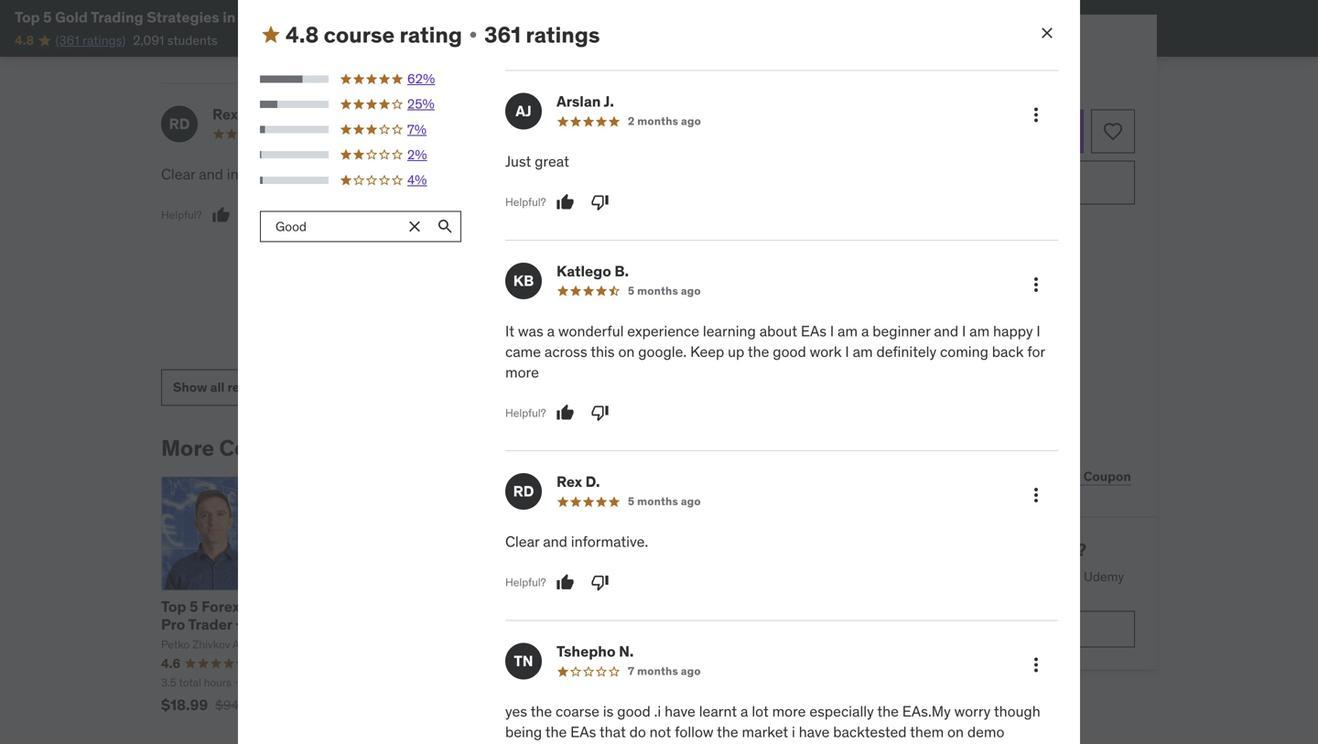 Task type: vqa. For each thing, say whether or not it's contained in the screenshot.
the top "LECTURES"
no



Task type: describe. For each thing, give the bounding box(es) containing it.
1 vertical spatial several
[[562, 743, 608, 745]]

0 horizontal spatial especially
[[496, 185, 561, 204]]

it
[[506, 322, 515, 341]]

lectures for 16 lectures
[[690, 676, 729, 690]]

2%
[[408, 146, 427, 163]]

it was a wonderful experience learning about eas i am a beginner and i am happy i came across this on google. keep up the good work i am definitely coming back for more
[[506, 322, 1046, 382]]

4% button
[[260, 171, 462, 189]]

0 horizontal spatial though
[[681, 185, 727, 204]]

your
[[892, 569, 917, 585]]

reviews
[[228, 379, 275, 396]]

0 vertical spatial demo
[[631, 226, 668, 245]]

top for top 5 forex strategies from a pro trader + 5 forex robots petko zhivkov aleksandrov
[[161, 598, 186, 616]]

aleksandrov down undo mark review by katlego b. as helpful image
[[492, 435, 621, 462]]

a inside top 5 forex strategies from a pro trader + 5 forex robots petko zhivkov aleksandrov
[[356, 598, 364, 616]]

sl
[[612, 267, 629, 286]]

1 vertical spatial eas.my
[[903, 702, 951, 721]]

0 vertical spatial result.
[[699, 247, 739, 266]]

ago for bottommost mark review by rex d. as unhelpful image
[[681, 495, 701, 509]]

show all reviews
[[173, 379, 275, 396]]

top for top 5 gold trading strategies in 2023 + 10 robots included
[[15, 8, 40, 27]]

petko zhivkov aleksandrov link
[[340, 435, 621, 462]]

1.5 total hours
[[598, 676, 667, 690]]

j.
[[604, 92, 614, 111]]

2% button
[[260, 146, 462, 164]]

i right work
[[846, 342, 850, 361]]

zhivkov inside top 5 forex strategies from a pro trader + 5 forex robots petko zhivkov aleksandrov
[[192, 638, 230, 652]]

aleksandrov down with
[[451, 638, 512, 652]]

am up work
[[838, 322, 858, 341]]

forex inside the ftmo master class: get funded with forex prop trading firms
[[470, 615, 508, 634]]

work
[[810, 342, 842, 361]]

ago for the topmost mark review by rex d. as unhelpful image
[[337, 127, 357, 141]]

get inside the ftmo master class: get funded with forex prop trading firms
[[521, 598, 546, 616]]

forex right pro
[[202, 598, 240, 616]]

0 vertical spatial fair
[[674, 247, 695, 266]]

1 horizontal spatial backtested
[[834, 723, 907, 742]]

1 vertical spatial learnt
[[699, 702, 737, 721]]

8 downloadable resources
[[897, 362, 1048, 378]]

0 vertical spatial is
[[594, 165, 605, 184]]

1 vertical spatial 7 months ago
[[628, 664, 701, 679]]

1 horizontal spatial account
[[671, 226, 724, 245]]

0 vertical spatial xsmall image
[[466, 28, 481, 42]]

0 vertical spatial they
[[561, 247, 590, 266]]

hours for automated forex trading + 99 expert advisors every month
[[639, 676, 667, 690]]

1 vertical spatial fair
[[789, 743, 810, 745]]

class:
[[476, 598, 517, 616]]

automated
[[598, 598, 676, 616]]

0 horizontal spatial being
[[506, 723, 542, 742]]

people?
[[1021, 539, 1087, 561]]

good inside it was a wonderful experience learning about eas i am a beginner and i am happy i came across this on google. keep up the good work i am definitely coming back for more
[[773, 342, 807, 361]]

+ inside automated forex trading + 99 expert advisors every month
[[777, 598, 786, 616]]

came
[[506, 342, 541, 361]]

great
[[535, 152, 569, 171]]

$24.99
[[598, 696, 647, 715]]

clear and informative. for bottommost mark review by rex d. as unhelpful image's "undo mark review by rex d. as helpful" "icon"
[[506, 533, 649, 551]]

show more button
[[496, 265, 565, 302]]

0 vertical spatial that
[[525, 206, 552, 225]]

petko zhivkov aleksandrov for expert
[[598, 638, 730, 652]]

1 horizontal spatial i
[[718, 206, 721, 225]]

0 vertical spatial market
[[668, 206, 714, 225]]

this
[[591, 342, 615, 361]]

courses
[[219, 435, 305, 462]]

0 vertical spatial robots
[[309, 8, 359, 27]]

540 reviews element
[[689, 656, 715, 672]]

0 vertical spatial rd
[[169, 114, 190, 133]]

try udemy business link
[[868, 611, 1136, 648]]

firms
[[436, 633, 475, 652]]

0 vertical spatial fail
[[593, 247, 613, 266]]

petko down funded
[[380, 638, 408, 652]]

99
[[598, 615, 616, 634]]

back
[[992, 342, 1024, 361]]

0 horizontal spatial but
[[536, 247, 558, 266]]

0 vertical spatial trading
[[91, 8, 143, 27]]

10
[[290, 8, 306, 27]]

xsmall image for 2 articles
[[868, 336, 883, 354]]

xsmall image for assignments
[[868, 311, 883, 329]]

0 vertical spatial backtested
[[496, 226, 570, 245]]

definitely
[[877, 342, 937, 361]]

training 2 or more people? get your team access to 25,000+ top udemy courses anytime, anywhere.
[[868, 539, 1125, 603]]

i up coming
[[962, 322, 966, 341]]

1 horizontal spatial follow
[[675, 723, 714, 742]]

3.5 total hours
[[161, 676, 232, 690]]

rex for "undo mark review by rex d. as helpful" "icon" related to the topmost mark review by rex d. as unhelpful image
[[212, 105, 238, 124]]

business
[[1008, 621, 1063, 638]]

just great
[[506, 152, 569, 171]]

am right work
[[853, 342, 873, 361]]

automated forex trading + 99 expert advisors every month
[[598, 598, 786, 652]]

2 horizontal spatial hours
[[908, 286, 940, 302]]

0 vertical spatial follow
[[601, 206, 640, 225]]

0 horizontal spatial 7
[[619, 127, 626, 141]]

2 months ago
[[628, 114, 701, 128]]

can
[[633, 267, 656, 286]]

0 vertical spatial yes the coarse is good .i have learnt a lot more especially the eas.my worry though being the eas  that do not  follow the market i have backtested them on demo account several times but they fail produce fair result.
[[496, 165, 797, 266]]

1 vertical spatial 7
[[628, 664, 635, 679]]

undo mark review by rex d. as helpful image for bottommost mark review by rex d. as unhelpful image
[[556, 574, 575, 592]]

0 vertical spatial coarse
[[547, 165, 591, 184]]

mark review by katlego b. as unhelpful image for undo mark review by katlego b. as helpful icon
[[582, 29, 600, 47]]

gold
[[55, 8, 88, 27]]

0 vertical spatial lot
[[743, 165, 760, 184]]

4.8 for 4.8
[[15, 32, 34, 48]]

0 vertical spatial strategies
[[147, 8, 219, 27]]

1 horizontal spatial that
[[600, 723, 626, 742]]

2 inside training 2 or more people? get your team access to 25,000+ top udemy courses anytime, anywhere.
[[939, 539, 950, 561]]

5 months ago for the topmost mark review by rex d. as unhelpful image
[[284, 127, 357, 141]]

was
[[518, 322, 544, 341]]

undo mark review by katlego b. as helpful image
[[556, 404, 575, 422]]

anytime,
[[916, 587, 965, 603]]

adjust
[[667, 267, 707, 286]]

1 vertical spatial tshepho
[[557, 642, 616, 661]]

expert
[[620, 615, 666, 634]]

or
[[953, 539, 970, 561]]

months for the additional actions for review by katlego b. icon at the top
[[637, 284, 679, 298]]

3.5
[[161, 676, 177, 690]]

additional actions for review by tshepho n. image
[[1026, 654, 1048, 676]]

0 vertical spatial n.
[[610, 105, 625, 124]]

of
[[961, 437, 972, 454]]

experience
[[628, 322, 700, 341]]

1 vertical spatial udemy
[[962, 621, 1005, 638]]

informative. for the topmost mark review by rex d. as unhelpful image
[[227, 165, 304, 184]]

try udemy business
[[941, 621, 1063, 638]]

1 vertical spatial yes the coarse is good .i have learnt a lot more especially the eas.my worry though being the eas  that do not  follow the market i have backtested them on demo account several times but they fail produce fair result.
[[506, 702, 1041, 745]]

1 vertical spatial fail
[[708, 743, 728, 745]]

1 horizontal spatial them
[[910, 723, 944, 742]]

0 vertical spatial .i
[[645, 165, 652, 184]]

2 vertical spatial on
[[948, 723, 964, 742]]

ago for mark review by katlego b. as unhelpful 'icon' corresponding to undo mark review by katlego b. as helpful image
[[681, 284, 701, 298]]

for
[[1028, 342, 1046, 361]]

$18.99 $94.99
[[161, 696, 257, 715]]

show for show more
[[496, 275, 531, 291]]

0 vertical spatial good
[[608, 165, 642, 184]]

team
[[920, 569, 949, 585]]

clear input image
[[406, 218, 424, 236]]

show all reviews button
[[161, 370, 286, 406]]

beginner
[[873, 322, 931, 341]]

all
[[524, 676, 537, 690]]

7% button
[[260, 121, 462, 139]]

ratings)
[[83, 32, 126, 48]]

completion
[[975, 437, 1039, 454]]

1 vertical spatial tn
[[514, 652, 534, 671]]

1 horizontal spatial do
[[630, 723, 646, 742]]

coming
[[941, 342, 989, 361]]

months for "additional actions for review by tshepho n." icon
[[637, 664, 679, 679]]

resources
[[991, 362, 1048, 378]]

2 4.6 from the left
[[598, 655, 618, 672]]

1 vertical spatial lot
[[752, 702, 769, 721]]

30-day money-back guarantee
[[924, 220, 1080, 234]]

every
[[733, 615, 771, 634]]

0 vertical spatial tn
[[505, 114, 524, 133]]

me
[[781, 247, 801, 266]]

master
[[424, 598, 472, 616]]

show for show all reviews
[[173, 379, 207, 396]]

$94.99 for $24.99
[[655, 697, 696, 714]]

361 ratings
[[484, 21, 600, 48]]

1 vertical spatial is
[[603, 702, 614, 721]]

1 4.6 from the left
[[161, 655, 181, 672]]

1 vertical spatial especially
[[810, 702, 874, 721]]

2 horizontal spatial i
[[792, 723, 796, 742]]

0 vertical spatial do
[[555, 206, 572, 225]]

the inside it was a wonderful experience learning about eas i am a beginner and i am happy i came across this on google. keep up the good work i am definitely coming back for more
[[748, 342, 770, 361]]

+ inside top 5 forex strategies from a pro trader + 5 forex robots petko zhivkov aleksandrov
[[236, 615, 245, 634]]

4.8 for 4.8 course rating
[[286, 21, 319, 48]]

1 horizontal spatial times
[[611, 743, 648, 745]]

let
[[760, 247, 777, 266]]

udemy inside training 2 or more people? get your team access to 25,000+ top udemy courses anytime, anywhere.
[[1084, 569, 1125, 585]]

a down every
[[741, 702, 749, 721]]

apply coupon
[[1046, 468, 1132, 485]]

1 horizontal spatial eas
[[571, 723, 596, 742]]

1 vertical spatial demo
[[968, 723, 1005, 742]]

1 vertical spatial worry
[[955, 702, 991, 721]]

them.
[[710, 267, 748, 286]]

Search reviews text field
[[260, 211, 399, 242]]

0 vertical spatial learnt
[[690, 165, 728, 184]]

tp
[[564, 267, 581, 286]]

1 vertical spatial n.
[[619, 642, 634, 661]]

keep
[[691, 342, 725, 361]]

0 vertical spatial on
[[611, 226, 627, 245]]

1 horizontal spatial +
[[278, 8, 287, 27]]

additional actions for review by rex d. image
[[1026, 485, 1048, 507]]

lectures for 56 lectures
[[475, 676, 515, 690]]

top 5 gold trading strategies in 2023 + 10 robots included
[[15, 8, 424, 27]]

petko down 99
[[598, 638, 627, 652]]

strategies inside top 5 forex strategies from a pro trader + 5 forex robots petko zhivkov aleksandrov
[[243, 598, 316, 616]]

rating
[[400, 21, 462, 48]]

additional actions for review by katlego b. image
[[1026, 274, 1048, 296]]

0 vertical spatial clear
[[161, 165, 195, 184]]

$94.99 for $18.99
[[215, 697, 257, 714]]

1 vertical spatial tshepho n.
[[557, 642, 634, 661]]

video
[[1013, 286, 1044, 302]]

1 vertical spatial clear
[[506, 533, 540, 551]]

clear and informative. for "undo mark review by rex d. as helpful" "icon" related to the topmost mark review by rex d. as unhelpful image
[[161, 165, 304, 184]]

so
[[739, 247, 757, 266]]

2 vertical spatial good
[[617, 702, 651, 721]]

access
[[952, 569, 991, 585]]

more inside training 2 or more people? get your team access to 25,000+ top udemy courses anytime, anywhere.
[[974, 539, 1017, 561]]

more courses by petko zhivkov aleksandrov
[[161, 435, 621, 462]]

so let me ask about tp and sl  can i adjust them.
[[496, 247, 801, 286]]

1 vertical spatial yes
[[506, 702, 528, 721]]

1 vertical spatial result.
[[814, 743, 854, 745]]

helpful? for undo mark review by katlego b. as helpful image
[[506, 406, 546, 420]]

trader
[[188, 615, 232, 634]]

1 horizontal spatial several
[[727, 226, 774, 245]]

0 vertical spatial not
[[576, 206, 597, 225]]

learning
[[703, 322, 756, 341]]

months for additional actions for review by arslan j. icon
[[638, 114, 679, 128]]

2 hours on-demand video
[[897, 286, 1044, 302]]

0 vertical spatial times
[[496, 247, 533, 266]]

ask
[[496, 267, 519, 286]]

downloadable
[[908, 362, 988, 378]]

courses
[[868, 587, 913, 603]]

more
[[161, 435, 214, 462]]

0 horizontal spatial produce
[[617, 247, 671, 266]]

and inside it was a wonderful experience learning about eas i am a beginner and i am happy i came across this on google. keep up the good work i am definitely coming back for more
[[934, 322, 959, 341]]

1 horizontal spatial being
[[731, 185, 768, 204]]

apply
[[1046, 468, 1081, 485]]

top 5 forex strategies from a pro trader + 5 forex robots petko zhivkov aleksandrov
[[161, 598, 364, 652]]

0 vertical spatial worry
[[641, 185, 678, 204]]

1 vertical spatial they
[[676, 743, 705, 745]]

1 vertical spatial d.
[[586, 473, 600, 491]]



Task type: locate. For each thing, give the bounding box(es) containing it.
try
[[941, 621, 959, 638]]

0 horizontal spatial 4.8
[[15, 32, 34, 48]]

0 vertical spatial informative.
[[227, 165, 304, 184]]

62%
[[408, 71, 435, 87]]

up
[[728, 342, 745, 361]]

lot down every
[[752, 702, 769, 721]]

times up ask
[[496, 247, 533, 266]]

$17.99
[[868, 37, 959, 73]]

learnt
[[690, 165, 728, 184], [699, 702, 737, 721]]

rd down petko zhivkov aleksandrov link
[[513, 482, 534, 501]]

mark review by katlego b. as unhelpful image right undo mark review by katlego b. as helpful icon
[[582, 29, 600, 47]]

i
[[830, 322, 834, 341], [962, 322, 966, 341], [1037, 322, 1041, 341], [846, 342, 850, 361]]

get up courses
[[868, 569, 889, 585]]

top 5 forex strategies from a pro trader + 5 forex robots link
[[161, 598, 364, 634]]

4.8 right medium icon
[[286, 21, 319, 48]]

google.
[[639, 342, 687, 361]]

1 horizontal spatial produce
[[732, 743, 785, 745]]

0 vertical spatial mark review by rex d. as unhelpful image
[[247, 206, 265, 224]]

katlego b.
[[557, 262, 629, 281]]

25,000+
[[1009, 569, 1059, 585]]

0 horizontal spatial demo
[[631, 226, 668, 245]]

on inside it was a wonderful experience learning about eas i am a beginner and i am happy i came across this on google. keep up the good work i am definitely coming back for more
[[619, 342, 635, 361]]

not right the "undo mark review by arslan j. as helpful" image
[[576, 206, 597, 225]]

mark review by arslan j. as unhelpful image
[[591, 193, 610, 212]]

learnt down 2 months ago
[[690, 165, 728, 184]]

2 $94.99 from the left
[[655, 697, 696, 714]]

rex d. down students
[[212, 105, 256, 124]]

1 vertical spatial get
[[521, 598, 546, 616]]

rex for bottommost mark review by rex d. as unhelpful image's "undo mark review by rex d. as helpful" "icon"
[[557, 473, 582, 491]]

$94.99 inside $18.99 $94.99
[[215, 697, 257, 714]]

xsmall image up definitely
[[868, 311, 883, 329]]

good
[[608, 165, 642, 184], [773, 342, 807, 361], [617, 702, 651, 721]]

1 vertical spatial coarse
[[556, 702, 600, 721]]

1 vertical spatial mark review by rex d. as unhelpful image
[[591, 574, 610, 592]]

more inside it was a wonderful experience learning about eas i am a beginner and i am happy i came across this on google. keep up the good work i am definitely coming back for more
[[506, 363, 539, 382]]

the
[[522, 165, 543, 184], [564, 185, 586, 204], [771, 185, 793, 204], [643, 206, 664, 225], [748, 342, 770, 361], [531, 702, 552, 721], [878, 702, 899, 721], [546, 723, 567, 742], [717, 723, 739, 742]]

mark review by tshepho n. as unhelpful image
[[582, 323, 600, 341]]

account up adjust
[[671, 226, 724, 245]]

1 horizontal spatial not
[[650, 723, 671, 742]]

1 petko zhivkov aleksandrov from the left
[[380, 638, 512, 652]]

submit search image
[[436, 218, 455, 236]]

backtested
[[496, 226, 570, 245], [834, 723, 907, 742]]

robots right the 10 on the left
[[309, 8, 359, 27]]

but down $24.99 $94.99
[[651, 743, 673, 745]]

1 vertical spatial rex
[[557, 473, 582, 491]]

0 vertical spatial yes
[[496, 165, 518, 184]]

xsmall image left 2 articles on the right of the page
[[868, 336, 883, 354]]

0 vertical spatial clear and informative.
[[161, 165, 304, 184]]

levels
[[539, 676, 570, 690]]

a up so
[[732, 165, 739, 184]]

1 horizontal spatial undo mark review by rex d. as helpful image
[[556, 574, 575, 592]]

4%
[[408, 172, 427, 188]]

tshepho up great
[[548, 105, 607, 124]]

0 horizontal spatial result.
[[699, 247, 739, 266]]

2 for 2 hours on-demand video
[[897, 286, 905, 302]]

course
[[324, 21, 395, 48]]

included
[[363, 8, 424, 27]]

1 vertical spatial times
[[611, 743, 648, 745]]

rex d. for bottommost mark review by rex d. as unhelpful image's "undo mark review by rex d. as helpful" "icon"
[[557, 473, 600, 491]]

$24.99 $94.99
[[598, 696, 696, 715]]

ago for mark review by arslan j. as unhelpful icon
[[681, 114, 701, 128]]

0 horizontal spatial rex d.
[[212, 105, 256, 124]]

1 horizontal spatial d.
[[586, 473, 600, 491]]

7 right 1.5
[[628, 664, 635, 679]]

62% button
[[260, 70, 462, 88]]

forex
[[202, 598, 240, 616], [679, 598, 718, 616], [260, 615, 298, 634], [470, 615, 508, 634]]

rex down students
[[212, 105, 238, 124]]

i
[[718, 206, 721, 225], [660, 267, 663, 286], [792, 723, 796, 742]]

top left gold
[[15, 8, 40, 27]]

informative. for bottommost mark review by rex d. as unhelpful image
[[571, 533, 649, 551]]

times down $24.99
[[611, 743, 648, 745]]

coupon
[[1084, 468, 1132, 485]]

mark review by katlego b. as unhelpful image right undo mark review by katlego b. as helpful image
[[591, 404, 610, 422]]

helpful? for undo mark review by tshepho n. as helpful image on the left top of page
[[496, 325, 537, 339]]

0 vertical spatial several
[[727, 226, 774, 245]]

1 horizontal spatial market
[[742, 723, 789, 742]]

medium image
[[260, 24, 282, 46]]

petko zhivkov aleksandrov for with
[[380, 638, 512, 652]]

1 vertical spatial that
[[600, 723, 626, 742]]

guarantee
[[1028, 220, 1080, 234]]

0 vertical spatial account
[[671, 226, 724, 245]]

undo mark review by rex d. as helpful image for the topmost mark review by rex d. as unhelpful image
[[212, 206, 230, 224]]

1 horizontal spatial rex d.
[[557, 473, 600, 491]]

0 horizontal spatial about
[[523, 267, 560, 286]]

ratings
[[526, 21, 600, 48]]

1 vertical spatial account
[[506, 743, 558, 745]]

eas.my right the "undo mark review by arslan j. as helpful" image
[[589, 185, 638, 204]]

0 vertical spatial udemy
[[1084, 569, 1125, 585]]

1 $94.99 from the left
[[215, 697, 257, 714]]

1 horizontal spatial but
[[651, 743, 673, 745]]

0 horizontal spatial do
[[555, 206, 572, 225]]

funded
[[380, 615, 432, 634]]

0 vertical spatial undo mark review by rex d. as helpful image
[[212, 206, 230, 224]]

get inside training 2 or more people? get your team access to 25,000+ top udemy courses anytime, anywhere.
[[868, 569, 889, 585]]

trading inside automated forex trading + 99 expert advisors every month
[[721, 598, 773, 616]]

aleksandrov inside top 5 forex strategies from a pro trader + 5 forex robots petko zhivkov aleksandrov
[[233, 638, 293, 652]]

undo mark review by katlego b. as helpful image
[[547, 29, 566, 47]]

0 vertical spatial 7 months ago
[[619, 127, 692, 141]]

0 vertical spatial but
[[536, 247, 558, 266]]

though
[[681, 185, 727, 204], [994, 702, 1041, 721]]

with
[[436, 615, 467, 634]]

mark review by katlego b. as unhelpful image
[[582, 29, 600, 47], [591, 404, 610, 422]]

1 vertical spatial mark review by katlego b. as unhelpful image
[[591, 404, 610, 422]]

certificate of completion
[[897, 437, 1039, 454]]

+ right every
[[777, 598, 786, 616]]

lot
[[743, 165, 760, 184], [752, 702, 769, 721]]

tshepho n.
[[548, 105, 625, 124], [557, 642, 634, 661]]

several down $24.99
[[562, 743, 608, 745]]

tshepho down 99
[[557, 642, 616, 661]]

a right was
[[547, 322, 555, 341]]

2023
[[239, 8, 275, 27]]

from
[[319, 598, 353, 616]]

automated forex trading + 99 expert advisors every month link
[[598, 598, 786, 652]]

1 horizontal spatial informative.
[[571, 533, 649, 551]]

mark review by rex d. as unhelpful image
[[247, 206, 265, 224], [591, 574, 610, 592]]

yes the coarse is good .i have learnt a lot more especially the eas.my worry though being the eas  that do not  follow the market i have backtested them on demo account several times but they fail produce fair result. up can
[[496, 165, 797, 266]]

i inside the so let me ask about tp and sl  can i adjust them.
[[660, 267, 663, 286]]

1 horizontal spatial strategies
[[243, 598, 316, 616]]

yes the coarse is good .i have learnt a lot more especially the eas.my worry though being the eas  that do not  follow the market i have backtested them on demo account several times but they fail produce fair result. down 16 lectures
[[506, 702, 1041, 745]]

apply coupon button
[[1042, 459, 1136, 495]]

get right class:
[[521, 598, 546, 616]]

forex inside automated forex trading + 99 expert advisors every month
[[679, 598, 718, 616]]

about
[[523, 267, 560, 286], [760, 322, 798, 341]]

2 vertical spatial 5 months ago
[[628, 495, 701, 509]]

1 horizontal spatial udemy
[[1084, 569, 1125, 585]]

aj
[[516, 102, 532, 120]]

top left trader at the left bottom of page
[[161, 598, 186, 616]]

informative. up 'search reviews' text field
[[227, 165, 304, 184]]

2,091 students
[[133, 32, 218, 48]]

show more
[[496, 275, 565, 291]]

0 vertical spatial tshepho
[[548, 105, 607, 124]]

1 vertical spatial .i
[[654, 702, 661, 721]]

.i right $24.99
[[654, 702, 661, 721]]

0 vertical spatial though
[[681, 185, 727, 204]]

total right 1.5
[[614, 676, 636, 690]]

coarse
[[547, 165, 591, 184], [556, 702, 600, 721]]

4.8 course rating
[[286, 21, 462, 48]]

show inside button
[[496, 275, 531, 291]]

trading
[[91, 8, 143, 27], [721, 598, 773, 616], [380, 633, 432, 652]]

helpful? for the "undo mark review by arslan j. as helpful" image
[[506, 195, 546, 209]]

0 vertical spatial produce
[[617, 247, 671, 266]]

i up for
[[1037, 322, 1041, 341]]

$18.99
[[161, 696, 208, 715]]

1 horizontal spatial result.
[[814, 743, 854, 745]]

get
[[868, 569, 889, 585], [521, 598, 546, 616]]

show left 'all'
[[173, 379, 207, 396]]

trading inside the ftmo master class: get funded with forex prop trading firms
[[380, 633, 432, 652]]

articles
[[908, 336, 950, 353]]

hours for top 5 forex strategies from a pro trader + 5 forex robots
[[204, 676, 232, 690]]

0 horizontal spatial d.
[[241, 105, 256, 124]]

they up tp
[[561, 247, 590, 266]]

0 vertical spatial eas.my
[[589, 185, 638, 204]]

1 vertical spatial do
[[630, 723, 646, 742]]

being down all
[[506, 723, 542, 742]]

4.6 up 1.5
[[598, 655, 618, 672]]

0 horizontal spatial them
[[573, 226, 607, 245]]

1 horizontal spatial 7
[[628, 664, 635, 679]]

tshepho n. down 99
[[557, 642, 634, 661]]

lectures
[[475, 676, 515, 690], [690, 676, 729, 690]]

happy
[[994, 322, 1033, 341]]

about inside the so let me ask about tp and sl  can i adjust them.
[[523, 267, 560, 286]]

training
[[868, 539, 935, 561]]

follow down 16 lectures
[[675, 723, 714, 742]]

show inside button
[[173, 379, 207, 396]]

top inside top 5 forex strategies from a pro trader + 5 forex robots petko zhivkov aleksandrov
[[161, 598, 186, 616]]

close modal image
[[1038, 24, 1057, 42]]

0 horizontal spatial 4.6
[[161, 655, 181, 672]]

1 horizontal spatial fair
[[789, 743, 810, 745]]

1 vertical spatial clear and informative.
[[506, 533, 649, 551]]

across
[[545, 342, 588, 361]]

petko
[[340, 435, 401, 462], [161, 638, 190, 652], [380, 638, 408, 652], [598, 638, 627, 652]]

25%
[[408, 96, 435, 112]]

n.
[[610, 105, 625, 124], [619, 642, 634, 661]]

5 months ago
[[284, 127, 357, 141], [628, 284, 701, 298], [628, 495, 701, 509]]

worry right mark review by arslan j. as unhelpful icon
[[641, 185, 678, 204]]

tn up all
[[514, 652, 534, 671]]

about inside it was a wonderful experience learning about eas i am a beginner and i am happy i came across this on google. keep up the good work i am definitely coming back for more
[[760, 322, 798, 341]]

7 left 2 months ago
[[619, 127, 626, 141]]

n. up the 1.5 total hours
[[619, 642, 634, 661]]

0 horizontal spatial eas
[[496, 206, 522, 225]]

30-
[[924, 220, 942, 234]]

undo mark review by rex d. as helpful image
[[212, 206, 230, 224], [556, 574, 575, 592]]

and inside the so let me ask about tp and sl  can i adjust them.
[[584, 267, 609, 286]]

b.
[[615, 262, 629, 281]]

n. right arslan on the top
[[610, 105, 625, 124]]

56 lectures
[[460, 676, 515, 690]]

0 horizontal spatial +
[[236, 615, 245, 634]]

7%
[[408, 121, 427, 138]]

+ right trader at the left bottom of page
[[236, 615, 245, 634]]

robots inside top 5 forex strategies from a pro trader + 5 forex robots petko zhivkov aleksandrov
[[301, 615, 352, 634]]

rd down 2,091 students
[[169, 114, 190, 133]]

0 horizontal spatial petko zhivkov aleksandrov
[[380, 638, 512, 652]]

0 vertical spatial mark review by katlego b. as unhelpful image
[[582, 29, 600, 47]]

$94.99 inside $24.99 $94.99
[[655, 697, 696, 714]]

yes down all
[[506, 702, 528, 721]]

petko zhivkov aleksandrov down expert
[[598, 638, 730, 652]]

helpful? for undo mark review by katlego b. as helpful icon
[[496, 31, 537, 45]]

hours up $24.99 $94.99
[[639, 676, 667, 690]]

xsmall image left 361
[[466, 28, 481, 42]]

1 horizontal spatial demo
[[968, 723, 1005, 742]]

xsmall image
[[868, 437, 883, 455]]

about right learning
[[760, 322, 798, 341]]

and
[[199, 165, 223, 184], [584, 267, 609, 286], [934, 322, 959, 341], [543, 533, 568, 551]]

arslan j.
[[557, 92, 614, 111]]

forex right with
[[470, 615, 508, 634]]

1 vertical spatial market
[[742, 723, 789, 742]]

good up mark review by arslan j. as unhelpful icon
[[608, 165, 642, 184]]

undo mark review by arslan j. as helpful image
[[556, 193, 575, 212]]

16 lectures
[[676, 676, 729, 690]]

though down 2 months ago
[[681, 185, 727, 204]]

rex down undo mark review by katlego b. as helpful image
[[557, 473, 582, 491]]

certificate
[[897, 437, 958, 454]]

good left work
[[773, 342, 807, 361]]

that left the "undo mark review by arslan j. as helpful" image
[[525, 206, 552, 225]]

0 vertical spatial about
[[523, 267, 560, 286]]

5 months ago for bottommost mark review by rex d. as unhelpful image
[[628, 495, 701, 509]]

about left tp
[[523, 267, 560, 286]]

advisors
[[669, 615, 729, 634]]

0 vertical spatial show
[[496, 275, 531, 291]]

arslan
[[557, 92, 601, 111]]

1 total from the left
[[179, 676, 201, 690]]

2 horizontal spatial trading
[[721, 598, 773, 616]]

total for $24.99
[[614, 676, 636, 690]]

1 vertical spatial though
[[994, 702, 1041, 721]]

2 total from the left
[[614, 676, 636, 690]]

mark review by katlego b. as unhelpful image for undo mark review by katlego b. as helpful image
[[591, 404, 610, 422]]

though down "additional actions for review by tshepho n." icon
[[994, 702, 1041, 721]]

1 lectures from the left
[[475, 676, 515, 690]]

7 months ago
[[619, 127, 692, 141], [628, 664, 701, 679]]

1 horizontal spatial mark review by rex d. as unhelpful image
[[591, 574, 610, 592]]

4.6 up 3.5 at the bottom of the page
[[161, 655, 181, 672]]

1 horizontal spatial rd
[[513, 482, 534, 501]]

(361 ratings)
[[55, 32, 126, 48]]

wonderful
[[559, 322, 624, 341]]

i up work
[[830, 322, 834, 341]]

additional actions for review by arslan j. image
[[1026, 104, 1048, 126]]

coarse up the "undo mark review by arslan j. as helpful" image
[[547, 165, 591, 184]]

eas
[[496, 206, 522, 225], [801, 322, 827, 341], [571, 723, 596, 742]]

do down $24.99 $94.99
[[630, 723, 646, 742]]

have
[[656, 165, 687, 184], [725, 206, 756, 225], [665, 702, 696, 721], [799, 723, 830, 742]]

0 vertical spatial 5 months ago
[[284, 127, 357, 141]]

to
[[994, 569, 1006, 585]]

1 vertical spatial follow
[[675, 723, 714, 742]]

a left beginner
[[862, 322, 869, 341]]

1 horizontal spatial rex
[[557, 473, 582, 491]]

.i down 2 months ago
[[645, 165, 652, 184]]

udemy right try
[[962, 621, 1005, 638]]

2 horizontal spatial eas
[[801, 322, 827, 341]]

0 horizontal spatial they
[[561, 247, 590, 266]]

do left mark review by arslan j. as unhelpful icon
[[555, 206, 572, 225]]

is down 1.5
[[603, 702, 614, 721]]

rex
[[212, 105, 238, 124], [557, 473, 582, 491]]

eas inside it was a wonderful experience learning about eas i am a beginner and i am happy i came across this on google. keep up the good work i am definitely coming back for more
[[801, 322, 827, 341]]

total right 3.5 at the bottom of the page
[[179, 676, 201, 690]]

1 horizontal spatial eas.my
[[903, 702, 951, 721]]

all
[[210, 379, 225, 396]]

lectures down the 540 reviews element
[[690, 676, 729, 690]]

back
[[1001, 220, 1026, 234]]

fail down 16 lectures
[[708, 743, 728, 745]]

2 lectures from the left
[[690, 676, 729, 690]]

is
[[594, 165, 605, 184], [603, 702, 614, 721]]

lot up so
[[743, 165, 760, 184]]

strategies up 2,091 students
[[147, 8, 219, 27]]

a right "from"
[[356, 598, 364, 616]]

lectures right 56
[[475, 676, 515, 690]]

months for additional actions for review by rex d. icon at bottom right
[[637, 495, 679, 509]]

2 petko zhivkov aleksandrov from the left
[[598, 638, 730, 652]]

wishlist image
[[1103, 121, 1125, 142]]

aleksandrov up (540)
[[670, 638, 730, 652]]

petko right by at the left of the page
[[340, 435, 401, 462]]

yes left great
[[496, 165, 518, 184]]

2
[[628, 114, 635, 128], [897, 286, 905, 302], [897, 336, 905, 353], [939, 539, 950, 561]]

total for $18.99
[[179, 676, 201, 690]]

0 horizontal spatial total
[[179, 676, 201, 690]]

prop
[[511, 615, 545, 634]]

rex d. for "undo mark review by rex d. as helpful" "icon" related to the topmost mark review by rex d. as unhelpful image
[[212, 105, 256, 124]]

0 horizontal spatial informative.
[[227, 165, 304, 184]]

am up coming
[[970, 322, 990, 341]]

strategies left "from"
[[243, 598, 316, 616]]

1 horizontal spatial show
[[496, 275, 531, 291]]

ftmo
[[380, 598, 421, 616]]

show up the it
[[496, 275, 531, 291]]

hours up $18.99 $94.99 on the left bottom of page
[[204, 676, 232, 690]]

undo mark review by tshepho n. as helpful image
[[547, 323, 566, 341]]

2 for 2 months ago
[[628, 114, 635, 128]]

am
[[838, 322, 858, 341], [970, 322, 990, 341], [853, 342, 873, 361]]

0 vertical spatial especially
[[496, 185, 561, 204]]

hours up assignments at the right top
[[908, 286, 940, 302]]

0 vertical spatial tshepho n.
[[548, 105, 625, 124]]

more
[[763, 165, 797, 184], [534, 275, 565, 291], [506, 363, 539, 382], [974, 539, 1017, 561], [773, 702, 806, 721]]

account down all
[[506, 743, 558, 745]]

0 vertical spatial d.
[[241, 105, 256, 124]]

follow up b.
[[601, 206, 640, 225]]

eas.my down try
[[903, 702, 951, 721]]

$94.99 down 3.5 total hours
[[215, 697, 257, 714]]

1 horizontal spatial trading
[[380, 633, 432, 652]]

1 vertical spatial good
[[773, 342, 807, 361]]

1 horizontal spatial .i
[[654, 702, 661, 721]]

petko zhivkov aleksandrov down with
[[380, 638, 512, 652]]

but up show more
[[536, 247, 558, 266]]

coarse down levels
[[556, 702, 600, 721]]

5 months ago for mark review by katlego b. as unhelpful 'icon' corresponding to undo mark review by katlego b. as helpful image
[[628, 284, 701, 298]]

more inside button
[[534, 275, 565, 291]]

fail left b.
[[593, 247, 613, 266]]

$94.99 down 16
[[655, 697, 696, 714]]

udemy
[[1084, 569, 1125, 585], [962, 621, 1005, 638]]

xsmall image
[[466, 28, 481, 42], [868, 311, 883, 329], [868, 336, 883, 354]]

2 vertical spatial i
[[792, 723, 796, 742]]

1 vertical spatial xsmall image
[[868, 311, 883, 329]]

forex left "from"
[[260, 615, 298, 634]]

udemy right top
[[1084, 569, 1125, 585]]

petko inside top 5 forex strategies from a pro trader + 5 forex robots petko zhivkov aleksandrov
[[161, 638, 190, 652]]

1 vertical spatial strategies
[[243, 598, 316, 616]]

2 for 2 articles
[[897, 336, 905, 353]]

0 horizontal spatial lectures
[[475, 676, 515, 690]]



